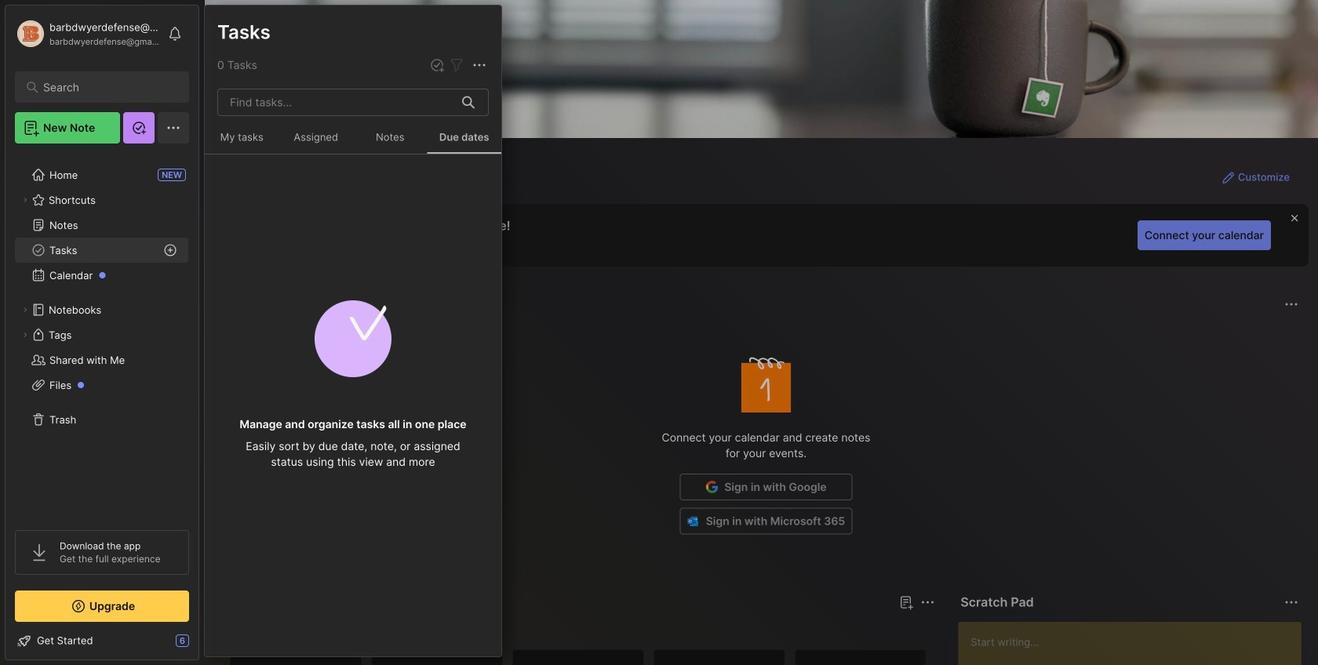 Task type: describe. For each thing, give the bounding box(es) containing it.
new task image
[[429, 57, 445, 73]]

Search text field
[[43, 80, 168, 95]]

more actions and view options image
[[470, 56, 489, 75]]

Account field
[[15, 18, 160, 49]]

Find tasks… text field
[[221, 89, 453, 115]]

expand tags image
[[20, 330, 30, 340]]

filter tasks image
[[447, 56, 466, 75]]

tree inside main element
[[5, 153, 199, 516]]



Task type: locate. For each thing, give the bounding box(es) containing it.
main element
[[0, 0, 204, 665]]

More actions and view options field
[[466, 56, 489, 75]]

Filter tasks field
[[447, 56, 466, 75]]

None search field
[[43, 78, 168, 97]]

click to collapse image
[[198, 636, 210, 655]]

row group
[[230, 650, 936, 665]]

tree
[[5, 153, 199, 516]]

none search field inside main element
[[43, 78, 168, 97]]

Start writing… text field
[[971, 622, 1301, 665]]

Help and Learning task checklist field
[[5, 629, 199, 654]]

tab
[[233, 622, 279, 640]]

expand notebooks image
[[20, 305, 30, 315]]



Task type: vqa. For each thing, say whether or not it's contained in the screenshot.
ACCOUNT field
yes



